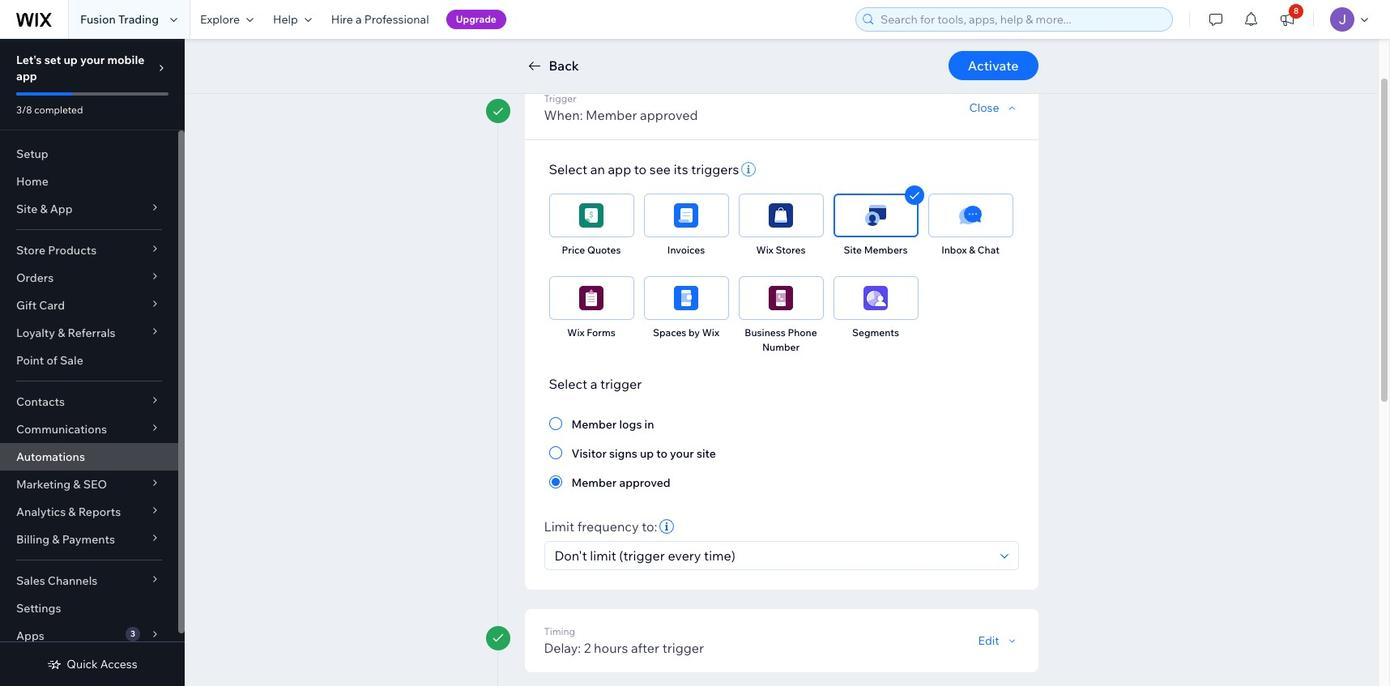 Task type: locate. For each thing, give the bounding box(es) containing it.
1 select from the top
[[549, 161, 588, 177]]

your left "site"
[[670, 447, 694, 461]]

spaces by wix
[[653, 327, 720, 339]]

in
[[645, 417, 654, 432]]

2 select from the top
[[549, 376, 588, 392]]

1 vertical spatial select
[[549, 376, 588, 392]]

approved up see
[[640, 107, 698, 123]]

close
[[970, 100, 1000, 115]]

app right an on the left top
[[608, 161, 631, 177]]

& left the reports
[[68, 505, 76, 519]]

loyalty & referrals
[[16, 326, 116, 340]]

0 vertical spatial trigger
[[600, 376, 642, 392]]

1 vertical spatial trigger
[[663, 640, 704, 656]]

category image for price quotes
[[579, 203, 604, 228]]

upgrade button
[[446, 10, 506, 29]]

0 horizontal spatial trigger
[[600, 376, 642, 392]]

0 vertical spatial select
[[549, 161, 588, 177]]

site
[[16, 202, 37, 216], [844, 244, 862, 256]]

stores
[[776, 244, 806, 256]]

up right signs
[[640, 447, 654, 461]]

setup
[[16, 147, 48, 161]]

wix right by
[[702, 327, 720, 339]]

site
[[697, 447, 716, 461]]

point of sale link
[[0, 347, 178, 374]]

1 icon image from the left
[[864, 203, 888, 228]]

to
[[634, 161, 647, 177], [657, 447, 668, 461]]

your left the mobile
[[80, 53, 105, 67]]

site members
[[844, 244, 908, 256]]

category image
[[579, 203, 604, 228], [674, 203, 699, 228], [674, 286, 699, 310], [864, 286, 888, 310]]

0 horizontal spatial app
[[16, 69, 37, 83]]

0 vertical spatial up
[[64, 53, 78, 67]]

help button
[[263, 0, 322, 39]]

help
[[273, 12, 298, 27]]

0 horizontal spatial site
[[16, 202, 37, 216]]

timing
[[544, 626, 575, 638]]

0 vertical spatial site
[[16, 202, 37, 216]]

set
[[44, 53, 61, 67]]

category image for segments
[[864, 286, 888, 310]]

icon image for members
[[864, 203, 888, 228]]

channels
[[48, 574, 98, 588]]

payments
[[62, 532, 115, 547]]

a
[[356, 12, 362, 27], [591, 376, 598, 392]]

2 horizontal spatial wix
[[757, 244, 774, 256]]

site & app
[[16, 202, 73, 216]]

1 vertical spatial your
[[670, 447, 694, 461]]

your
[[80, 53, 105, 67], [670, 447, 694, 461]]

trigger inside timing delay: 2 hours after trigger
[[663, 640, 704, 656]]

member right the when:
[[586, 107, 637, 123]]

an
[[591, 161, 605, 177]]

None field
[[550, 542, 996, 570]]

1 vertical spatial to
[[657, 447, 668, 461]]

app inside let's set up your mobile app
[[16, 69, 37, 83]]

category image up spaces by wix
[[674, 286, 699, 310]]

trigger up member logs in in the bottom of the page
[[600, 376, 642, 392]]

wix left stores
[[757, 244, 774, 256]]

site for site & app
[[16, 202, 37, 216]]

inbox & chat
[[942, 244, 1000, 256]]

member down the visitor
[[572, 476, 617, 490]]

site down 'home'
[[16, 202, 37, 216]]

phone
[[788, 327, 817, 339]]

activate button
[[949, 51, 1039, 80]]

up inside let's set up your mobile app
[[64, 53, 78, 67]]

a up member logs in in the bottom of the page
[[591, 376, 598, 392]]

1 vertical spatial app
[[608, 161, 631, 177]]

0 vertical spatial approved
[[640, 107, 698, 123]]

category image up price quotes
[[579, 203, 604, 228]]

trigger right "after"
[[663, 640, 704, 656]]

select an app to see its triggers
[[549, 161, 739, 177]]

site inside popup button
[[16, 202, 37, 216]]

2 vertical spatial member
[[572, 476, 617, 490]]

1 vertical spatial site
[[844, 244, 862, 256]]

approved down visitor signs up to your site
[[619, 476, 671, 490]]

& right loyalty
[[58, 326, 65, 340]]

site left members on the top
[[844, 244, 862, 256]]

completed
[[34, 104, 83, 116]]

1 horizontal spatial up
[[640, 447, 654, 461]]

1 horizontal spatial trigger
[[663, 640, 704, 656]]

category image up wix stores
[[769, 203, 793, 228]]

price quotes
[[562, 244, 621, 256]]

mobile
[[107, 53, 145, 67]]

to right signs
[[657, 447, 668, 461]]

fusion
[[80, 12, 116, 27]]

approved
[[640, 107, 698, 123], [619, 476, 671, 490]]

sidebar element
[[0, 39, 185, 686]]

1 vertical spatial member
[[572, 417, 617, 432]]

0 vertical spatial a
[[356, 12, 362, 27]]

approved inside trigger when: member approved
[[640, 107, 698, 123]]

app
[[16, 69, 37, 83], [608, 161, 631, 177]]

select for select a trigger
[[549, 376, 588, 392]]

category image for spaces by wix
[[674, 286, 699, 310]]

0 vertical spatial to
[[634, 161, 647, 177]]

visitor signs up to your site
[[572, 447, 716, 461]]

forms
[[587, 327, 616, 339]]

0 vertical spatial your
[[80, 53, 105, 67]]

seo
[[83, 477, 107, 492]]

2
[[584, 640, 591, 656]]

members
[[864, 244, 908, 256]]

&
[[40, 202, 47, 216], [969, 244, 976, 256], [58, 326, 65, 340], [73, 477, 81, 492], [68, 505, 76, 519], [52, 532, 60, 547]]

1 vertical spatial up
[[640, 447, 654, 461]]

quotes
[[587, 244, 621, 256]]

2 icon image from the left
[[959, 203, 983, 228]]

category image up invoices
[[674, 203, 699, 228]]

1 horizontal spatial a
[[591, 376, 598, 392]]

communications button
[[0, 416, 178, 443]]

select down wix forms
[[549, 376, 588, 392]]

1 horizontal spatial app
[[608, 161, 631, 177]]

category image up business
[[769, 286, 793, 310]]

back
[[549, 58, 579, 74]]

to for app
[[634, 161, 647, 177]]

icon image up site members
[[864, 203, 888, 228]]

explore
[[200, 12, 240, 27]]

icon image up inbox & chat
[[959, 203, 983, 228]]

limit frequency to:
[[544, 519, 658, 535]]

products
[[48, 243, 97, 258]]

point of sale
[[16, 353, 83, 368]]

0 horizontal spatial your
[[80, 53, 105, 67]]

0 horizontal spatial to
[[634, 161, 647, 177]]

trigger
[[544, 92, 577, 105]]

gift
[[16, 298, 37, 313]]

a for hire
[[356, 12, 362, 27]]

1 horizontal spatial icon image
[[959, 203, 983, 228]]

1 horizontal spatial to
[[657, 447, 668, 461]]

quick
[[67, 657, 98, 672]]

a right hire
[[356, 12, 362, 27]]

wix left 'forms'
[[568, 327, 585, 339]]

3/8 completed
[[16, 104, 83, 116]]

category image
[[769, 203, 793, 228], [579, 286, 604, 310], [769, 286, 793, 310]]

option group
[[549, 414, 1014, 492]]

hire a professional
[[331, 12, 429, 27]]

member up the visitor
[[572, 417, 617, 432]]

1 horizontal spatial your
[[670, 447, 694, 461]]

& left seo at the left
[[73, 477, 81, 492]]

communications
[[16, 422, 107, 437]]

automations link
[[0, 443, 178, 471]]

icon image
[[864, 203, 888, 228], [959, 203, 983, 228]]

& right billing
[[52, 532, 60, 547]]

& left app
[[40, 202, 47, 216]]

0 vertical spatial app
[[16, 69, 37, 83]]

category image up wix forms
[[579, 286, 604, 310]]

to left see
[[634, 161, 647, 177]]

marketing
[[16, 477, 71, 492]]

sales
[[16, 574, 45, 588]]

member
[[586, 107, 637, 123], [572, 417, 617, 432], [572, 476, 617, 490]]

app down let's
[[16, 69, 37, 83]]

0 horizontal spatial icon image
[[864, 203, 888, 228]]

& left chat
[[969, 244, 976, 256]]

to:
[[642, 519, 658, 535]]

member logs in
[[572, 417, 654, 432]]

orders button
[[0, 264, 178, 292]]

1 vertical spatial a
[[591, 376, 598, 392]]

frequency
[[578, 519, 639, 535]]

0 horizontal spatial a
[[356, 12, 362, 27]]

select left an on the left top
[[549, 161, 588, 177]]

0 vertical spatial member
[[586, 107, 637, 123]]

0 horizontal spatial up
[[64, 53, 78, 67]]

signs
[[609, 447, 638, 461]]

1 horizontal spatial site
[[844, 244, 862, 256]]

category image up segments
[[864, 286, 888, 310]]

member inside trigger when: member approved
[[586, 107, 637, 123]]

0 horizontal spatial wix
[[568, 327, 585, 339]]

by
[[689, 327, 700, 339]]

gift card button
[[0, 292, 178, 319]]

& for analytics
[[68, 505, 76, 519]]

up right set
[[64, 53, 78, 67]]

settings
[[16, 601, 61, 616]]

billing & payments button
[[0, 526, 178, 553]]



Task type: vqa. For each thing, say whether or not it's contained in the screenshot.
Automations
yes



Task type: describe. For each thing, give the bounding box(es) containing it.
sales channels
[[16, 574, 98, 588]]

wix forms
[[568, 327, 616, 339]]

up for to
[[640, 447, 654, 461]]

logs
[[619, 417, 642, 432]]

1 vertical spatial approved
[[619, 476, 671, 490]]

point
[[16, 353, 44, 368]]

price
[[562, 244, 585, 256]]

app
[[50, 202, 73, 216]]

sale
[[60, 353, 83, 368]]

wix for wix stores
[[757, 244, 774, 256]]

apps
[[16, 629, 44, 643]]

& for loyalty
[[58, 326, 65, 340]]

category image for forms
[[579, 286, 604, 310]]

3
[[130, 629, 135, 639]]

site & app button
[[0, 195, 178, 223]]

3/8
[[16, 104, 32, 116]]

store
[[16, 243, 45, 258]]

spaces
[[653, 327, 687, 339]]

visitor
[[572, 447, 607, 461]]

after
[[631, 640, 660, 656]]

a for select
[[591, 376, 598, 392]]

card
[[39, 298, 65, 313]]

automations
[[16, 450, 85, 464]]

up for your
[[64, 53, 78, 67]]

1 horizontal spatial wix
[[702, 327, 720, 339]]

when:
[[544, 107, 583, 123]]

marketing & seo
[[16, 477, 107, 492]]

of
[[47, 353, 57, 368]]

timing delay: 2 hours after trigger
[[544, 626, 704, 656]]

back button
[[525, 56, 579, 75]]

member for approved
[[572, 476, 617, 490]]

wix for wix forms
[[568, 327, 585, 339]]

access
[[100, 657, 137, 672]]

let's
[[16, 53, 42, 67]]

Search for tools, apps, help & more... field
[[876, 8, 1168, 31]]

loyalty
[[16, 326, 55, 340]]

8 button
[[1270, 0, 1306, 39]]

quick access
[[67, 657, 137, 672]]

orders
[[16, 271, 54, 285]]

number
[[762, 341, 800, 353]]

billing
[[16, 532, 50, 547]]

close button
[[970, 100, 1019, 115]]

see
[[650, 161, 671, 177]]

select for select an app to see its triggers
[[549, 161, 588, 177]]

let's set up your mobile app
[[16, 53, 145, 83]]

analytics & reports
[[16, 505, 121, 519]]

site for site members
[[844, 244, 862, 256]]

8
[[1294, 6, 1299, 16]]

& for billing
[[52, 532, 60, 547]]

select a trigger
[[549, 376, 642, 392]]

delay:
[[544, 640, 581, 656]]

icon image for &
[[959, 203, 983, 228]]

& for site
[[40, 202, 47, 216]]

your inside let's set up your mobile app
[[80, 53, 105, 67]]

store products button
[[0, 237, 178, 264]]

hire a professional link
[[322, 0, 439, 39]]

business
[[745, 327, 786, 339]]

activate
[[968, 58, 1019, 74]]

& for marketing
[[73, 477, 81, 492]]

gift card
[[16, 298, 65, 313]]

hire
[[331, 12, 353, 27]]

contacts
[[16, 395, 65, 409]]

analytics & reports button
[[0, 498, 178, 526]]

inbox
[[942, 244, 967, 256]]

category image for phone
[[769, 286, 793, 310]]

analytics
[[16, 505, 66, 519]]

store products
[[16, 243, 97, 258]]

category image for stores
[[769, 203, 793, 228]]

chat
[[978, 244, 1000, 256]]

category image for invoices
[[674, 203, 699, 228]]

reports
[[78, 505, 121, 519]]

invoices
[[668, 244, 705, 256]]

billing & payments
[[16, 532, 115, 547]]

edit button
[[979, 634, 1019, 648]]

limit
[[544, 519, 575, 535]]

setup link
[[0, 140, 178, 168]]

& for inbox
[[969, 244, 976, 256]]

loyalty & referrals button
[[0, 319, 178, 347]]

fusion trading
[[80, 12, 159, 27]]

upgrade
[[456, 13, 497, 25]]

hours
[[594, 640, 628, 656]]

trigger when: member approved
[[544, 92, 698, 123]]

marketing & seo button
[[0, 471, 178, 498]]

member for logs
[[572, 417, 617, 432]]

to for up
[[657, 447, 668, 461]]

edit
[[979, 634, 1000, 648]]

home link
[[0, 168, 178, 195]]

member approved
[[572, 476, 671, 490]]

segments
[[853, 327, 900, 339]]

wix stores
[[757, 244, 806, 256]]

business phone number
[[745, 327, 817, 353]]

quick access button
[[47, 657, 137, 672]]

option group containing member logs in
[[549, 414, 1014, 492]]

referrals
[[68, 326, 116, 340]]

trading
[[118, 12, 159, 27]]



